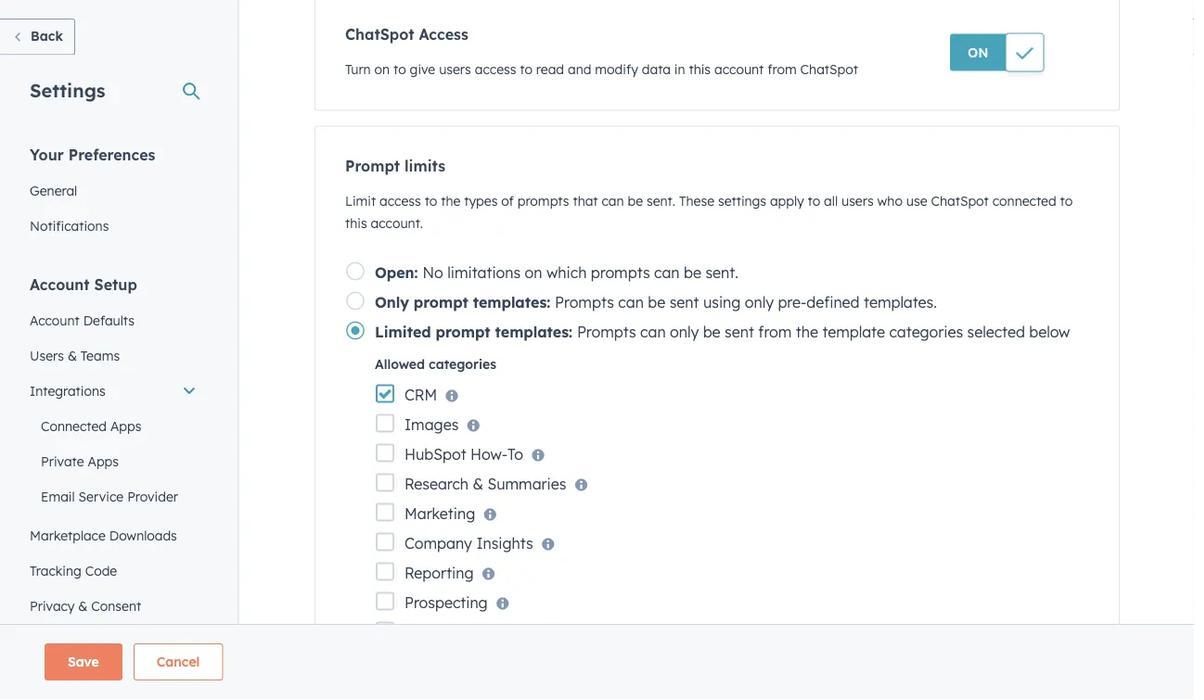 Task type: vqa. For each thing, say whether or not it's contained in the screenshot.
caret icon
no



Task type: locate. For each thing, give the bounding box(es) containing it.
prompts for limited prompt templates:
[[577, 323, 636, 341]]

on
[[374, 61, 390, 77], [525, 264, 542, 282]]

1 vertical spatial from
[[758, 323, 792, 341]]

limited prompt templates: prompts can only be sent from the template categories selected below
[[375, 323, 1070, 341]]

0 vertical spatial on
[[374, 61, 390, 77]]

0 horizontal spatial sent
[[670, 293, 699, 312]]

0 horizontal spatial sent.
[[647, 193, 675, 209]]

your
[[30, 145, 64, 164]]

apps up the service at the left of the page
[[88, 453, 119, 469]]

users & teams link
[[19, 338, 208, 373]]

on left which
[[525, 264, 542, 282]]

teams
[[81, 347, 120, 364]]

prompts
[[517, 193, 569, 209], [591, 264, 650, 282]]

0 horizontal spatial this
[[345, 215, 367, 231]]

allowed categories
[[375, 356, 496, 373]]

the down pre-
[[796, 323, 818, 341]]

1 vertical spatial sent
[[725, 323, 754, 341]]

0 vertical spatial prompts
[[555, 293, 614, 312]]

using
[[703, 293, 741, 312]]

1 vertical spatial templates:
[[495, 323, 572, 341]]

1 vertical spatial access
[[380, 193, 421, 209]]

0 horizontal spatial only
[[670, 323, 699, 341]]

1 vertical spatial users
[[842, 193, 874, 209]]

0 vertical spatial categories
[[889, 323, 963, 341]]

can
[[602, 193, 624, 209], [654, 264, 680, 282], [618, 293, 644, 312], [640, 323, 666, 341]]

0 vertical spatial &
[[68, 347, 77, 364]]

allowed
[[375, 356, 425, 373]]

1 vertical spatial the
[[796, 323, 818, 341]]

users right 'give'
[[439, 61, 471, 77]]

account setup
[[30, 275, 137, 294]]

sent. up using
[[706, 264, 738, 282]]

0 horizontal spatial &
[[68, 347, 77, 364]]

hubspot
[[405, 445, 466, 464]]

to right connected
[[1060, 193, 1073, 209]]

chatspot right use
[[931, 193, 989, 209]]

prompt for limited
[[436, 323, 490, 341]]

0 vertical spatial apps
[[110, 418, 141, 434]]

be inside limit access to the types of prompts that can be sent. these settings apply to all users who use chatspot connected to this account.
[[628, 193, 643, 209]]

sent. left these
[[647, 193, 675, 209]]

notifications
[[30, 218, 109, 234]]

apps
[[110, 418, 141, 434], [88, 453, 119, 469]]

0 vertical spatial sent.
[[647, 193, 675, 209]]

1 vertical spatial account
[[30, 312, 80, 328]]

1 vertical spatial on
[[525, 264, 542, 282]]

use
[[906, 193, 927, 209]]

0 vertical spatial the
[[441, 193, 461, 209]]

account up users
[[30, 312, 80, 328]]

1 vertical spatial &
[[473, 475, 483, 494]]

be right that
[[628, 193, 643, 209]]

1 vertical spatial prompts
[[591, 264, 650, 282]]

1 horizontal spatial users
[[842, 193, 874, 209]]

on right turn
[[374, 61, 390, 77]]

your preferences element
[[19, 144, 208, 244]]

0 vertical spatial chatspot
[[345, 25, 414, 44]]

apps down integrations button
[[110, 418, 141, 434]]

& right users
[[68, 347, 77, 364]]

1 vertical spatial categories
[[429, 356, 496, 373]]

access left read
[[475, 61, 516, 77]]

1 horizontal spatial &
[[78, 598, 88, 614]]

chatspot
[[345, 25, 414, 44], [800, 61, 858, 77], [931, 193, 989, 209]]

1 vertical spatial this
[[345, 215, 367, 231]]

chatspot access
[[345, 25, 468, 44]]

this right in
[[689, 61, 711, 77]]

defaults
[[83, 312, 134, 328]]

prompt
[[414, 293, 468, 312], [436, 323, 490, 341]]

save
[[68, 654, 99, 670]]

from right account
[[768, 61, 797, 77]]

1 vertical spatial prompts
[[577, 323, 636, 341]]

downloads
[[109, 527, 177, 544]]

only
[[375, 293, 409, 312]]

integrations button
[[19, 373, 208, 409]]

can right that
[[602, 193, 624, 209]]

0 vertical spatial users
[[439, 61, 471, 77]]

2 account from the top
[[30, 312, 80, 328]]

prompts down which
[[555, 293, 614, 312]]

sent left using
[[670, 293, 699, 312]]

that
[[573, 193, 598, 209]]

0 vertical spatial prompt
[[414, 293, 468, 312]]

limit access to the types of prompts that can be sent. these settings apply to all users who use chatspot connected to this account.
[[345, 193, 1073, 231]]

1 horizontal spatial categories
[[889, 323, 963, 341]]

1 vertical spatial prompt
[[436, 323, 490, 341]]

& down how-
[[473, 475, 483, 494]]

private apps
[[41, 453, 119, 469]]

1 horizontal spatial sent.
[[706, 264, 738, 282]]

account up account defaults
[[30, 275, 90, 294]]

0 horizontal spatial access
[[380, 193, 421, 209]]

sent.
[[647, 193, 675, 209], [706, 264, 738, 282]]

preferences
[[68, 145, 155, 164]]

only left pre-
[[745, 293, 774, 312]]

categories
[[889, 323, 963, 341], [429, 356, 496, 373]]

crm
[[405, 386, 437, 405]]

templates:
[[473, 293, 550, 312], [495, 323, 572, 341]]

2 vertical spatial &
[[78, 598, 88, 614]]

from
[[768, 61, 797, 77], [758, 323, 792, 341]]

from down pre-
[[758, 323, 792, 341]]

templates: down open: no limitations on which prompts can be sent.
[[495, 323, 572, 341]]

0 vertical spatial sent
[[670, 293, 699, 312]]

account
[[30, 275, 90, 294], [30, 312, 80, 328]]

to left 'give'
[[393, 61, 406, 77]]

cancel button
[[133, 644, 223, 681]]

1 horizontal spatial chatspot
[[800, 61, 858, 77]]

to
[[508, 445, 523, 464]]

0 vertical spatial access
[[475, 61, 516, 77]]

categories down templates.
[[889, 323, 963, 341]]

templates: for limited prompt templates:
[[495, 323, 572, 341]]

this down limit
[[345, 215, 367, 231]]

1 vertical spatial sent.
[[706, 264, 738, 282]]

0 vertical spatial templates:
[[473, 293, 550, 312]]

account defaults link
[[19, 303, 208, 338]]

these
[[679, 193, 714, 209]]

0 vertical spatial only
[[745, 293, 774, 312]]

this
[[689, 61, 711, 77], [345, 215, 367, 231]]

access inside limit access to the types of prompts that can be sent. these settings apply to all users who use chatspot connected to this account.
[[380, 193, 421, 209]]

2 horizontal spatial &
[[473, 475, 483, 494]]

on
[[968, 45, 989, 61]]

2 vertical spatial chatspot
[[931, 193, 989, 209]]

chatspot up turn
[[345, 25, 414, 44]]

prompt for only
[[414, 293, 468, 312]]

templates: down limitations at the top
[[473, 293, 550, 312]]

no
[[423, 264, 443, 282]]

your preferences
[[30, 145, 155, 164]]

of
[[501, 193, 514, 209]]

account for account defaults
[[30, 312, 80, 328]]

connected
[[993, 193, 1056, 209]]

prompts up only prompt templates: prompts can be sent using only pre-defined templates.
[[591, 264, 650, 282]]

0 vertical spatial from
[[768, 61, 797, 77]]

2 horizontal spatial chatspot
[[931, 193, 989, 209]]

how-
[[470, 445, 508, 464]]

open:
[[375, 264, 418, 282]]

prompt up the allowed categories
[[436, 323, 490, 341]]

the inside limit access to the types of prompts that can be sent. these settings apply to all users who use chatspot connected to this account.
[[441, 193, 461, 209]]

0 horizontal spatial categories
[[429, 356, 496, 373]]

prompts right of
[[517, 193, 569, 209]]

the left types
[[441, 193, 461, 209]]

0 horizontal spatial on
[[374, 61, 390, 77]]

and
[[568, 61, 591, 77]]

only down only prompt templates: prompts can be sent using only pre-defined templates.
[[670, 323, 699, 341]]

1 horizontal spatial this
[[689, 61, 711, 77]]

account setup element
[[19, 274, 208, 659]]

0 horizontal spatial the
[[441, 193, 461, 209]]

1 account from the top
[[30, 275, 90, 294]]

research
[[405, 475, 469, 494]]

images
[[405, 416, 459, 434]]

sent down using
[[725, 323, 754, 341]]

access up account.
[[380, 193, 421, 209]]

& right privacy on the left bottom of page
[[78, 598, 88, 614]]

prompt
[[345, 157, 400, 175]]

prompts down only prompt templates: prompts can be sent using only pre-defined templates.
[[577, 323, 636, 341]]

& inside allowed categories element
[[473, 475, 483, 494]]

apps for connected apps
[[110, 418, 141, 434]]

access
[[419, 25, 468, 44]]

modify
[[595, 61, 638, 77]]

limit
[[345, 193, 376, 209]]

summaries
[[488, 475, 566, 494]]

chatspot right account
[[800, 61, 858, 77]]

prompt down the no
[[414, 293, 468, 312]]

can down only prompt templates: prompts can be sent using only pre-defined templates.
[[640, 323, 666, 341]]

users inside limit access to the types of prompts that can be sent. these settings apply to all users who use chatspot connected to this account.
[[842, 193, 874, 209]]

categories up crm
[[429, 356, 496, 373]]

users
[[30, 347, 64, 364]]

users right "all"
[[842, 193, 874, 209]]

0 vertical spatial prompts
[[517, 193, 569, 209]]

templates.
[[864, 293, 937, 312]]

0 vertical spatial account
[[30, 275, 90, 294]]

tracking
[[30, 563, 81, 579]]

reporting
[[405, 564, 474, 583]]

the
[[441, 193, 461, 209], [796, 323, 818, 341]]

to down limits
[[425, 193, 437, 209]]

1 vertical spatial apps
[[88, 453, 119, 469]]

0 horizontal spatial prompts
[[517, 193, 569, 209]]



Task type: describe. For each thing, give the bounding box(es) containing it.
prompts for only prompt templates:
[[555, 293, 614, 312]]

to left read
[[520, 61, 533, 77]]

private
[[41, 453, 84, 469]]

give
[[410, 61, 435, 77]]

service
[[78, 489, 124, 505]]

can inside limit access to the types of prompts that can be sent. these settings apply to all users who use chatspot connected to this account.
[[602, 193, 624, 209]]

0 vertical spatial this
[[689, 61, 711, 77]]

1 vertical spatial only
[[670, 323, 699, 341]]

& for research
[[473, 475, 483, 494]]

notifications link
[[19, 208, 208, 244]]

1 horizontal spatial sent
[[725, 323, 754, 341]]

data
[[642, 61, 671, 77]]

limitations
[[447, 264, 521, 282]]

tracking code link
[[19, 553, 208, 589]]

to left "all"
[[808, 193, 820, 209]]

insights
[[476, 534, 533, 553]]

marketing
[[405, 505, 475, 523]]

prompts inside limit access to the types of prompts that can be sent. these settings apply to all users who use chatspot connected to this account.
[[517, 193, 569, 209]]

company insights
[[405, 534, 533, 553]]

prospecting
[[405, 594, 488, 612]]

1 horizontal spatial the
[[796, 323, 818, 341]]

1 vertical spatial chatspot
[[800, 61, 858, 77]]

tracking code
[[30, 563, 117, 579]]

connected
[[41, 418, 107, 434]]

limits
[[405, 157, 445, 175]]

only prompt templates: prompts can be sent using only pre-defined templates.
[[375, 293, 937, 312]]

hubspot how-to
[[405, 445, 523, 464]]

general
[[30, 182, 77, 199]]

allowed categories element
[[375, 379, 589, 647]]

email service provider
[[41, 489, 178, 505]]

setup
[[94, 275, 137, 294]]

can down open: no limitations on which prompts can be sent.
[[618, 293, 644, 312]]

sales
[[405, 624, 441, 642]]

connected apps
[[41, 418, 141, 434]]

below
[[1029, 323, 1070, 341]]

which
[[547, 264, 587, 282]]

selected
[[967, 323, 1025, 341]]

account
[[714, 61, 764, 77]]

types
[[464, 193, 498, 209]]

account.
[[371, 215, 423, 231]]

defined
[[807, 293, 860, 312]]

turn
[[345, 61, 371, 77]]

account defaults
[[30, 312, 134, 328]]

provider
[[127, 489, 178, 505]]

account for account setup
[[30, 275, 90, 294]]

marketplace
[[30, 527, 106, 544]]

0 horizontal spatial users
[[439, 61, 471, 77]]

all
[[824, 193, 838, 209]]

company
[[405, 534, 472, 553]]

save button
[[45, 644, 122, 681]]

in
[[674, 61, 685, 77]]

chatspot inside limit access to the types of prompts that can be sent. these settings apply to all users who use chatspot connected to this account.
[[931, 193, 989, 209]]

settings
[[30, 78, 105, 102]]

apply
[[770, 193, 804, 209]]

private apps link
[[19, 444, 208, 479]]

sent. inside limit access to the types of prompts that can be sent. these settings apply to all users who use chatspot connected to this account.
[[647, 193, 675, 209]]

integrations
[[30, 383, 105, 399]]

privacy & consent
[[30, 598, 141, 614]]

be left using
[[648, 293, 665, 312]]

limited
[[375, 323, 431, 341]]

email
[[41, 489, 75, 505]]

can up only prompt templates: prompts can be sent using only pre-defined templates.
[[654, 264, 680, 282]]

marketplace downloads link
[[19, 518, 208, 553]]

consent
[[91, 598, 141, 614]]

this inside limit access to the types of prompts that can be sent. these settings apply to all users who use chatspot connected to this account.
[[345, 215, 367, 231]]

research & summaries
[[405, 475, 566, 494]]

1 horizontal spatial prompts
[[591, 264, 650, 282]]

turn on to give users access to read and modify data in this account from chatspot
[[345, 61, 858, 77]]

who
[[877, 193, 903, 209]]

users & teams
[[30, 347, 120, 364]]

0 horizontal spatial chatspot
[[345, 25, 414, 44]]

page section element
[[0, 644, 1194, 681]]

prompt limits
[[345, 157, 445, 175]]

1 horizontal spatial only
[[745, 293, 774, 312]]

sales emails
[[405, 624, 491, 642]]

emails
[[446, 624, 491, 642]]

cancel
[[157, 654, 200, 670]]

settings
[[718, 193, 766, 209]]

back link
[[0, 19, 75, 55]]

general link
[[19, 173, 208, 208]]

& for users
[[68, 347, 77, 364]]

be down using
[[703, 323, 721, 341]]

connected apps link
[[19, 409, 208, 444]]

read
[[536, 61, 564, 77]]

marketplace downloads
[[30, 527, 177, 544]]

email service provider link
[[19, 479, 208, 514]]

back
[[31, 28, 63, 44]]

be up only prompt templates: prompts can be sent using only pre-defined templates.
[[684, 264, 701, 282]]

privacy
[[30, 598, 75, 614]]

templates: for only prompt templates:
[[473, 293, 550, 312]]

template
[[822, 323, 885, 341]]

code
[[85, 563, 117, 579]]

1 horizontal spatial access
[[475, 61, 516, 77]]

open: no limitations on which prompts can be sent.
[[375, 264, 738, 282]]

1 horizontal spatial on
[[525, 264, 542, 282]]

& for privacy
[[78, 598, 88, 614]]

apps for private apps
[[88, 453, 119, 469]]

pre-
[[778, 293, 807, 312]]



